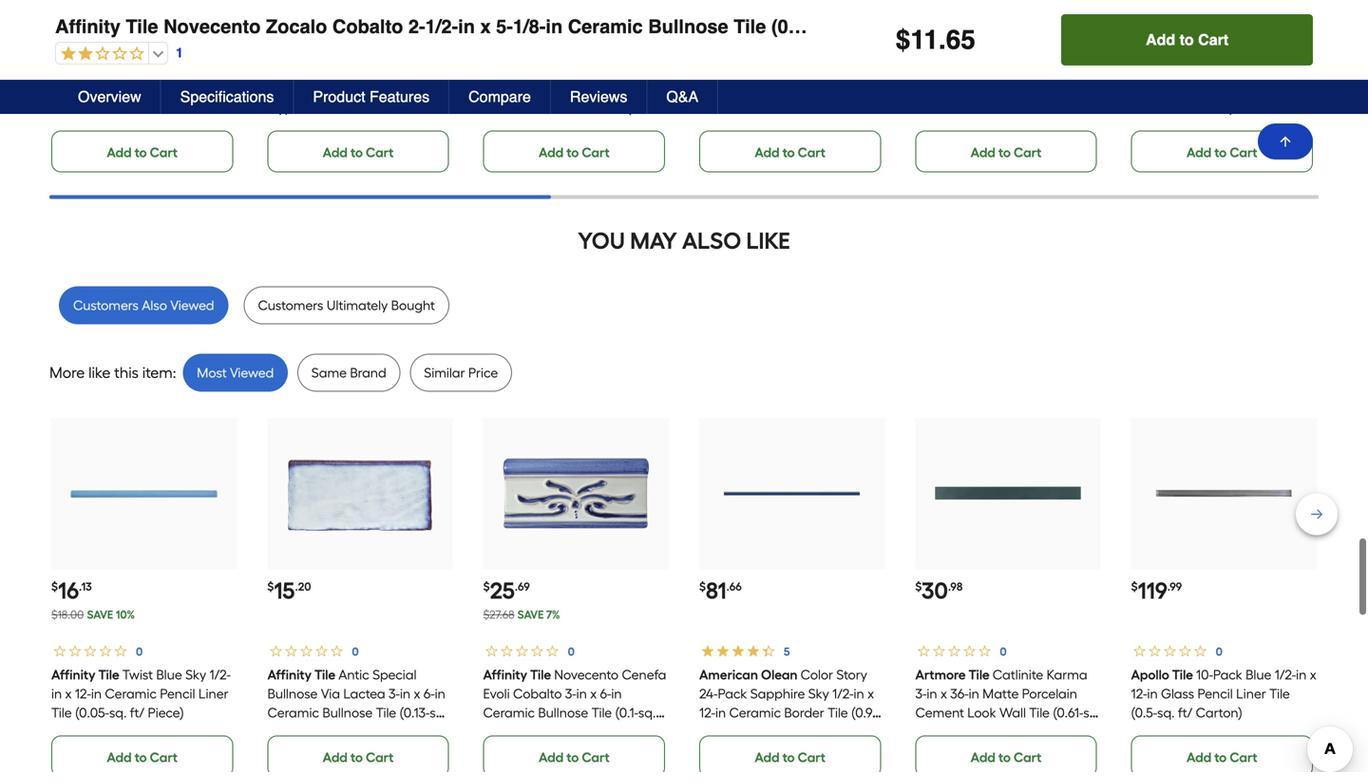 Task type: describe. For each thing, give the bounding box(es) containing it.
ft/ inside novecento cenefa evoli cobalto 3-in x 6-in ceramic bullnose tile (0.1-sq. ft/ piece)
[[483, 724, 498, 740]]

affinity for twist blue sky 1/2- in x 12-in ceramic pencil liner tile (0.05-sq. ft/ piece)
[[51, 667, 96, 683]]

sq. inside twist blue sky 1/2- in x 12-in ceramic pencil liner tile (0.05-sq. ft/ piece)
[[109, 705, 127, 721]]

artmore tile catlinite karma 3-in x 36-in matte porcelain cement look wall tile (0.61-sq. ft/ piece) image
[[934, 420, 1083, 568]]

antic special bullnose via lactea 3-in x 6-in ceramic bullnose tile (0.13-sq. ft/ piece)
[[267, 667, 447, 740]]

board for hardiebacker 4- ft x 8-ft x 1/4-in water resistant fiber cement backer board
[[1045, 100, 1082, 116]]

porcelain inside catlinite karma 3-in x 36-in matte porcelain cement look wall tile (0.61-sq. ft/ piece)
[[1022, 686, 1078, 702]]

board inside tile backer 4-ft x 8- ft x 1/2-in gypsum backer board
[[51, 100, 88, 116]]

add to cart link for list item containing affinity tile
[[483, 131, 665, 172]]

carton) inside the color story 24-pack sapphire sky 1/2-in x 12-in ceramic border tile (0.96- sq. ft/ carton)
[[738, 724, 785, 740]]

to down hardiebacker 3- ft x 5-ft x 1/4-in water resistant fiber cement backer board
[[783, 144, 795, 161]]

more like this item :
[[49, 364, 176, 382]]

12- for (0.5-
[[1132, 686, 1148, 702]]

piece) inside novecento cenefa evoli cobalto 3-in x 6-in ceramic bullnose tile (0.1-sq. ft/ piece)
[[501, 724, 538, 740]]

affinity up 2 stars image
[[55, 16, 121, 38]]

catlinite
[[993, 667, 1044, 683]]

add down product
[[323, 144, 348, 161]]

product features
[[313, 88, 430, 106]]

piece) inside catlinite karma 3-in x 36-in matte porcelain cement look wall tile (0.61-sq. ft/ piece)
[[934, 724, 970, 740]]

in inside tile backer 4-ft x 8- ft x 1/2-in gypsum backer board
[[95, 81, 106, 97]]

twist
[[122, 667, 153, 683]]

add to cart link for 1st list item from left
[[51, 131, 233, 172]]

1/8-
[[513, 16, 546, 38]]

(0.13-
[[400, 705, 430, 721]]

product
[[313, 88, 366, 106]]

add to cart link for list item containing bedrosians
[[1132, 131, 1314, 172]]

(5.38-
[[1132, 119, 1164, 135]]

add inside button
[[1146, 31, 1176, 48]]

apollo tile 10-pack blue 1/2-in x 12-in glass pencil liner tile (0.5-sq. ft/ carton) image
[[1150, 420, 1299, 568]]

tile inside 10-pack blue 1/2-in x 12-in glass pencil liner tile (0.5-sq. ft/ carton)
[[1270, 686, 1291, 702]]

1 list item from the left
[[51, 0, 237, 172]]

tile inside antic special bullnose via lactea 3-in x 6-in ceramic bullnose tile (0.13-sq. ft/ piece)
[[376, 705, 396, 721]]

16 list item
[[51, 418, 237, 773]]

tile inside catlinite karma 3-in x 36-in matte porcelain cement look wall tile (0.61-sq. ft/ piece)
[[1029, 705, 1050, 721]]

add inside 30 list item
[[971, 750, 996, 766]]

gypsum inside tile backer 32-in x 5-ft x 1/2-in water resistant gypsum backer board
[[267, 100, 319, 116]]

:
[[173, 364, 176, 382]]

ft up the specifications
[[202, 62, 211, 78]]

antic
[[338, 667, 369, 683]]

similar
[[424, 365, 465, 381]]

5- inside hardiebacker 3- ft x 5-ft x 1/4-in water resistant fiber cement backer board
[[722, 81, 733, 97]]

tile inside novecento cenefa evoli cobalto 3-in x 6-in ceramic bullnose tile (0.1-sq. ft/ piece)
[[592, 705, 612, 721]]

color
[[801, 667, 834, 683]]

12%
[[542, 3, 561, 17]]

glossy
[[1274, 81, 1313, 97]]

compare button
[[450, 80, 551, 114]]

james for 8-
[[916, 62, 953, 78]]

karma
[[1047, 667, 1088, 683]]

look
[[968, 705, 997, 721]]

affinity tile for novecento cenefa evoli cobalto 3-in x 6-in ceramic bullnose tile (0.1-sq. ft/ piece)
[[483, 667, 552, 683]]

carton) inside evoque arte carthusian 10-in x 10-in satin porcelain encaustic tile (10.88- sq. ft/ carton)
[[522, 119, 569, 135]]

green
[[1269, 62, 1306, 78]]

add to cart for list item containing bedrosians
[[1187, 144, 1258, 161]]

wall inside catlinite karma 3-in x 36-in matte porcelain cement look wall tile (0.61-sq. ft/ piece)
[[1000, 705, 1026, 721]]

add inside 15 list item
[[323, 750, 348, 766]]

ft/ inside the marin aloe green (light green) 3-in x 6-in glossy ceramic subway wall tile (5.38-sq. ft/ carton)
[[1185, 119, 1200, 135]]

tile inside the color story 24-pack sapphire sky 1/2-in x 12-in ceramic border tile (0.96- sq. ft/ carton)
[[828, 705, 848, 721]]

ceramic inside the color story 24-pack sapphire sky 1/2-in x 12-in ceramic border tile (0.96- sq. ft/ carton)
[[730, 705, 781, 721]]

8- inside tile backer 4-ft x 8- ft x 1/2-in gypsum backer board
[[224, 62, 235, 78]]

cart for list item containing bedrosians
[[1230, 144, 1258, 161]]

add down overview button
[[107, 144, 132, 161]]

evoque arte carthusian 10-in x 10-in satin porcelain encaustic tile (10.88- sq. ft/ carton)
[[483, 62, 665, 135]]

border
[[785, 705, 825, 721]]

ceramic inside antic special bullnose via lactea 3-in x 6-in ceramic bullnose tile (0.13-sq. ft/ piece)
[[267, 705, 319, 721]]

water for hardiebacker 4- ft x 8-ft x 1/4-in water resistant fiber cement backer board
[[1006, 81, 1043, 97]]

special
[[373, 667, 417, 683]]

cart inside button
[[1199, 31, 1229, 48]]

0 vertical spatial cobalto
[[333, 16, 403, 38]]

$18.00
[[51, 608, 84, 622]]

bullnose inside novecento cenefa evoli cobalto 3-in x 6-in ceramic bullnose tile (0.1-sq. ft/ piece)
[[538, 705, 589, 721]]

to down product features button at left top
[[351, 144, 363, 161]]

4- inside hardiebacker 4- ft x 8-ft x 1/4-in water resistant fiber cement backer board
[[1085, 62, 1097, 78]]

subway
[[1187, 100, 1235, 116]]

to inside 16 list item
[[135, 750, 147, 766]]

you may also like
[[578, 227, 791, 255]]

cart for second list item from the right
[[1014, 144, 1042, 161]]

to inside 81 list item
[[783, 750, 795, 766]]

green)
[[1169, 81, 1211, 97]]

cart for 81 list item
[[798, 750, 826, 766]]

(0.5-
[[1132, 705, 1158, 721]]

$ for 11
[[896, 25, 911, 55]]

add to cart for fourth list item
[[755, 144, 826, 161]]

overview button
[[59, 80, 161, 114]]

porcelain inside evoque arte carthusian 10-in x 10-in satin porcelain encaustic tile (10.88- sq. ft/ carton)
[[483, 100, 539, 116]]

11
[[911, 25, 939, 55]]

more
[[49, 364, 85, 382]]

james for 5-
[[700, 62, 737, 78]]

hardiebacker for 4-
[[1000, 62, 1082, 78]]

pencil for pack
[[1198, 686, 1234, 702]]

affinity tile for antic special bullnose via lactea 3-in x 6-in ceramic bullnose tile (0.13-sq. ft/ piece)
[[267, 667, 336, 683]]

add to cart for 30 list item
[[971, 750, 1042, 766]]

hardiebacker 4- ft x 8-ft x 1/4-in water resistant fiber cement backer board
[[916, 62, 1101, 116]]

(0.96-
[[852, 705, 884, 721]]

sq. inside catlinite karma 3-in x 36-in matte porcelain cement look wall tile (0.61-sq. ft/ piece)
[[1084, 705, 1101, 721]]

add to cart for 16 list item
[[107, 750, 178, 766]]

2-
[[409, 16, 426, 38]]

wall inside the marin aloe green (light green) 3-in x 6-in glossy ceramic subway wall tile (5.38-sq. ft/ carton)
[[1239, 100, 1265, 116]]

q&a button
[[648, 80, 719, 114]]

cart for fourth list item
[[798, 144, 826, 161]]

hardiebacker for 3-
[[784, 62, 866, 78]]

ceramic inside the marin aloe green (light green) 3-in x 6-in glossy ceramic subway wall tile (5.38-sq. ft/ carton)
[[1132, 100, 1183, 116]]

8- inside hardiebacker 4- ft x 8-ft x 1/4-in water resistant fiber cement backer board
[[938, 81, 949, 97]]

30 list item
[[916, 418, 1101, 773]]

list item containing bedrosians
[[1132, 0, 1317, 172]]

.13
[[79, 580, 92, 594]]

to inside add to cart button
[[1180, 31, 1195, 48]]

65
[[946, 25, 976, 55]]

sq. inside the marin aloe green (light green) 3-in x 6-in glossy ceramic subway wall tile (5.38-sq. ft/ carton)
[[1164, 119, 1182, 135]]

affinity tile antic special bullnose via lactea 3-in x 6-in ceramic bullnose tile (0.13-sq. ft/ piece) image
[[286, 420, 434, 568]]

customers ultimately bought
[[258, 297, 435, 314]]

add to cart link for second list item from the right
[[916, 131, 1097, 172]]

x inside catlinite karma 3-in x 36-in matte porcelain cement look wall tile (0.61-sq. ft/ piece)
[[941, 686, 947, 702]]

1 vertical spatial viewed
[[230, 365, 274, 381]]

ft inside tile backer 32-in x 5-ft x 1/2-in water resistant gypsum backer board
[[279, 81, 288, 97]]

tile inside evoque arte carthusian 10-in x 10-in satin porcelain encaustic tile (10.88- sq. ft/ carton)
[[604, 100, 624, 116]]

resistant inside tile backer 32-in x 5-ft x 1/2-in water resistant gypsum backer board
[[377, 81, 431, 97]]

save for 16
[[87, 608, 113, 622]]

81
[[706, 577, 727, 605]]

piece) inside antic special bullnose via lactea 3-in x 6-in ceramic bullnose tile (0.13-sq. ft/ piece)
[[285, 724, 322, 740]]

affinity tile novecento cenefa evoli cobalto 3-in x 6-in ceramic bullnose tile (0.1-sq. ft/ piece) image
[[502, 420, 651, 568]]

affinity for evoque arte carthusian 10-in x 10-in satin porcelain encaustic tile (10.88- sq. ft/ carton)
[[483, 62, 528, 78]]

10%
[[116, 608, 135, 622]]

x inside twist blue sky 1/2- in x 12-in ceramic pencil liner tile (0.05-sq. ft/ piece)
[[65, 686, 72, 702]]

ft right q&a button
[[733, 81, 742, 97]]

piece) inside twist blue sky 1/2- in x 12-in ceramic pencil liner tile (0.05-sq. ft/ piece)
[[148, 705, 184, 721]]

backer inside hardiebacker 3- ft x 5-ft x 1/4-in water resistant fiber cement backer board
[[784, 100, 826, 116]]

same brand
[[312, 365, 387, 381]]

sky inside the color story 24-pack sapphire sky 1/2-in x 12-in ceramic border tile (0.96- sq. ft/ carton)
[[809, 686, 830, 702]]

most viewed
[[197, 365, 274, 381]]

customers for customers ultimately bought
[[258, 297, 324, 314]]

pack inside 10-pack blue 1/2-in x 12-in glass pencil liner tile (0.5-sq. ft/ carton)
[[1214, 667, 1243, 683]]

marin aloe green (light green) 3-in x 6-in glossy ceramic subway wall tile (5.38-sq. ft/ carton)
[[1132, 62, 1313, 135]]

bullnose down lactea
[[322, 705, 373, 721]]

1/2- inside twist blue sky 1/2- in x 12-in ceramic pencil liner tile (0.05-sq. ft/ piece)
[[210, 667, 231, 683]]

add inside 16 list item
[[107, 750, 132, 766]]

add to cart for list item containing affinity tile
[[539, 144, 610, 161]]

cart for 5th list item from right
[[366, 144, 394, 161]]

affinity tile novecento zocalo cobalto 2-1/2-in x 5-1/8-in ceramic bullnose tile (0.09-sq. ft/ piece)
[[55, 16, 933, 38]]

tile backer 32-in x 5-ft x 1/2-in water resistant gypsum backer board
[[267, 62, 445, 116]]

cart for 16 list item
[[150, 750, 178, 766]]

add down encaustic
[[539, 144, 564, 161]]

x inside antic special bullnose via lactea 3-in x 6-in ceramic bullnose tile (0.13-sq. ft/ piece)
[[414, 686, 420, 702]]

ultimately
[[327, 297, 388, 314]]

7%
[[547, 608, 560, 622]]

119 list item
[[1132, 418, 1317, 773]]

add to cart link for 30 list item
[[916, 736, 1097, 773]]

american olean color story 24-pack sapphire sky 1/2-in x 12-in ceramic border tile (0.96-sq. ft/ carton) image
[[718, 420, 867, 568]]

like
[[747, 227, 791, 255]]

affinity for novecento cenefa evoli cobalto 3-in x 6-in ceramic bullnose tile (0.1-sq. ft/ piece)
[[483, 667, 528, 683]]

carton) inside the marin aloe green (light green) 3-in x 6-in glossy ceramic subway wall tile (5.38-sq. ft/ carton)
[[1203, 119, 1249, 135]]

carton) inside 10-pack blue 1/2-in x 12-in glass pencil liner tile (0.5-sq. ft/ carton)
[[1196, 705, 1243, 721]]

ft down 65 on the right top of page
[[949, 81, 958, 97]]

ceramic inside twist blue sky 1/2- in x 12-in ceramic pencil liner tile (0.05-sq. ft/ piece)
[[105, 686, 157, 702]]

bullnose up q&a
[[648, 16, 729, 38]]

add to cart for 15 list item
[[323, 750, 394, 766]]

to down hardiebacker 4- ft x 8-ft x 1/4-in water resistant fiber cement backer board
[[999, 144, 1011, 161]]

resistant for hardiebacker 3- ft x 5-ft x 1/4-in water resistant fiber cement backer board
[[831, 81, 885, 97]]

resistant for hardiebacker 4- ft x 8-ft x 1/4-in water resistant fiber cement backer board
[[1047, 81, 1101, 97]]

apollo tile
[[1132, 667, 1194, 683]]

cart for 15 list item
[[366, 750, 394, 766]]

30
[[922, 577, 949, 605]]

1 horizontal spatial 5-
[[496, 16, 513, 38]]

add to cart for 25 list item
[[539, 750, 610, 766]]

(10.88-
[[627, 100, 665, 116]]

affinity tile for twist blue sky 1/2- in x 12-in ceramic pencil liner tile (0.05-sq. ft/ piece)
[[51, 667, 119, 683]]

10-pack blue 1/2-in x 12-in glass pencil liner tile (0.5-sq. ft/ carton)
[[1132, 667, 1317, 721]]

to inside 30 list item
[[999, 750, 1011, 766]]

american olean
[[700, 667, 798, 683]]

x inside evoque arte carthusian 10-in x 10-in satin porcelain encaustic tile (10.88- sq. ft/ carton)
[[585, 81, 592, 97]]

in inside hardiebacker 4- ft x 8-ft x 1/4-in water resistant fiber cement backer board
[[992, 81, 1003, 97]]

$ 119 .99
[[1132, 577, 1183, 605]]

tile inside tile backer 4-ft x 8- ft x 1/2-in gypsum backer board
[[121, 62, 142, 78]]

american
[[700, 667, 758, 683]]

(0.1-
[[616, 705, 639, 721]]

reviews button
[[551, 80, 648, 114]]

add inside 119 list item
[[1187, 750, 1212, 766]]

novecento inside novecento cenefa evoli cobalto 3-in x 6-in ceramic bullnose tile (0.1-sq. ft/ piece)
[[555, 667, 619, 683]]

add to cart inside button
[[1146, 31, 1229, 48]]

board for tile backer 32-in x 5-ft x 1/2-in water resistant gypsum backer board
[[367, 100, 403, 116]]

reviews
[[570, 88, 628, 106]]

cart for 30 list item
[[1014, 750, 1042, 766]]

blue inside twist blue sky 1/2- in x 12-in ceramic pencil liner tile (0.05-sq. ft/ piece)
[[156, 667, 182, 683]]

satin
[[626, 81, 657, 97]]

overview
[[78, 88, 141, 106]]

water for hardiebacker 3- ft x 5-ft x 1/4-in water resistant fiber cement backer board
[[790, 81, 827, 97]]

10- inside 10-pack blue 1/2-in x 12-in glass pencil liner tile (0.5-sq. ft/ carton)
[[1197, 667, 1214, 683]]

$ 16 .13
[[51, 577, 92, 605]]

bought
[[391, 297, 435, 314]]

apollo
[[1132, 667, 1170, 683]]

sapphire
[[751, 686, 805, 702]]

board for hardiebacker 3- ft x 5-ft x 1/4-in water resistant fiber cement backer board
[[829, 100, 866, 116]]

.
[[939, 25, 946, 55]]

may
[[630, 227, 677, 255]]

blue inside 10-pack blue 1/2-in x 12-in glass pencil liner tile (0.5-sq. ft/ carton)
[[1246, 667, 1272, 683]]

piece) left .
[[877, 16, 933, 38]]

2 list item from the left
[[267, 0, 453, 172]]

cement for 5-
[[732, 100, 781, 116]]

.99
[[1168, 580, 1183, 594]]

pencil for blue
[[160, 686, 195, 702]]

$ 11 . 65
[[896, 25, 976, 55]]

to down overview button
[[135, 144, 147, 161]]

add to cart for 5th list item from right
[[323, 144, 394, 161]]

$27.68 save 7%
[[483, 608, 560, 622]]

1/2- inside tile backer 4-ft x 8- ft x 1/2-in gypsum backer board
[[74, 81, 95, 97]]

x inside novecento cenefa evoli cobalto 3-in x 6-in ceramic bullnose tile (0.1-sq. ft/ piece)
[[591, 686, 597, 702]]

glass
[[1162, 686, 1195, 702]]

same
[[312, 365, 347, 381]]

sq. inside evoque arte carthusian 10-in x 10-in satin porcelain encaustic tile (10.88- sq. ft/ carton)
[[483, 119, 501, 135]]

to inside 119 list item
[[1215, 750, 1227, 766]]

artmore tile
[[916, 667, 990, 683]]

features
[[370, 88, 430, 106]]

to inside 15 list item
[[351, 750, 363, 766]]

1/2- inside tile backer 32-in x 5-ft x 1/2-in water resistant gypsum backer board
[[301, 81, 322, 97]]

(0.09-
[[772, 16, 821, 38]]

zocalo
[[266, 16, 327, 38]]

add to cart link for 5th list item from right
[[267, 131, 449, 172]]

16
[[58, 577, 79, 605]]

sq. inside 10-pack blue 1/2-in x 12-in glass pencil liner tile (0.5-sq. ft/ carton)
[[1158, 705, 1175, 721]]

affinity tile for evoque arte carthusian 10-in x 10-in satin porcelain encaustic tile (10.88- sq. ft/ carton)
[[483, 62, 552, 78]]



Task type: locate. For each thing, give the bounding box(es) containing it.
cart for 25 list item
[[582, 750, 610, 766]]

evoque
[[555, 62, 599, 78]]

q&a
[[667, 88, 699, 106]]

to down encaustic
[[567, 144, 579, 161]]

affinity tile inside list item
[[483, 62, 552, 78]]

1 horizontal spatial viewed
[[230, 365, 274, 381]]

hardie for 8-
[[956, 62, 997, 78]]

add to cart link for 25 list item
[[483, 736, 665, 773]]

1/4-
[[755, 81, 776, 97], [971, 81, 992, 97]]

cart for 119 list item
[[1230, 750, 1258, 766]]

arrow up image
[[1278, 134, 1294, 149]]

add to cart down hardiebacker 4- ft x 8-ft x 1/4-in water resistant fiber cement backer board
[[971, 144, 1042, 161]]

2 1/4- from the left
[[971, 81, 992, 97]]

pencil inside 10-pack blue 1/2-in x 12-in glass pencil liner tile (0.5-sq. ft/ carton)
[[1198, 686, 1234, 702]]

1 horizontal spatial 12-
[[700, 705, 716, 721]]

1 resistant from the left
[[377, 81, 431, 97]]

1 horizontal spatial james
[[916, 62, 953, 78]]

5- inside tile backer 32-in x 5-ft x 1/2-in water resistant gypsum backer board
[[267, 81, 279, 97]]

1 blue from the left
[[156, 667, 182, 683]]

save left the 10%
[[87, 608, 113, 622]]

12- inside the color story 24-pack sapphire sky 1/2-in x 12-in ceramic border tile (0.96- sq. ft/ carton)
[[700, 705, 716, 721]]

add to cart down product features button at left top
[[323, 144, 394, 161]]

hardie for 5-
[[740, 62, 781, 78]]

0 horizontal spatial customers
[[73, 297, 139, 314]]

1
[[176, 45, 183, 61]]

1 fiber from the left
[[700, 100, 729, 116]]

pack
[[1214, 667, 1243, 683], [718, 686, 747, 702]]

affinity left 'antic' at bottom
[[267, 667, 312, 683]]

0 horizontal spatial densshield
[[51, 62, 119, 78]]

1/4- for 5-
[[755, 81, 776, 97]]

1 horizontal spatial water
[[790, 81, 827, 97]]

$ 25 .69
[[483, 577, 530, 605]]

4- inside tile backer 4-ft x 8- ft x 1/2-in gypsum backer board
[[190, 62, 202, 78]]

olean
[[761, 667, 798, 683]]

.69
[[515, 580, 530, 594]]

6- for (0.13-
[[424, 686, 435, 702]]

1 horizontal spatial 8-
[[938, 81, 949, 97]]

add to cart down encaustic
[[539, 144, 610, 161]]

artmore
[[916, 667, 966, 683]]

add to cart up 'bedrosians'
[[1146, 31, 1229, 48]]

1 vertical spatial novecento
[[555, 667, 619, 683]]

4 list item from the left
[[700, 0, 885, 172]]

densshield for water
[[267, 62, 335, 78]]

novecento up 1
[[164, 16, 261, 38]]

liner for blue
[[1237, 686, 1267, 702]]

$ inside $ 81 .66
[[700, 580, 706, 594]]

save 12%
[[513, 3, 561, 17]]

to down the subway
[[1215, 144, 1227, 161]]

0 horizontal spatial 8-
[[224, 62, 235, 78]]

ft down 11 in the right of the page
[[916, 81, 925, 97]]

2 james hardie from the left
[[916, 62, 997, 78]]

$ for 25
[[483, 580, 490, 594]]

add down the subway
[[1187, 144, 1212, 161]]

6- inside antic special bullnose via lactea 3-in x 6-in ceramic bullnose tile (0.13-sq. ft/ piece)
[[424, 686, 435, 702]]

tile inside twist blue sky 1/2- in x 12-in ceramic pencil liner tile (0.05-sq. ft/ piece)
[[51, 705, 72, 721]]

1 horizontal spatial 1/4-
[[971, 81, 992, 97]]

sky down color
[[809, 686, 830, 702]]

0 horizontal spatial 4-
[[190, 62, 202, 78]]

1 vertical spatial sky
[[809, 686, 830, 702]]

hardiebacker
[[784, 62, 866, 78], [1000, 62, 1082, 78]]

ft/ inside twist blue sky 1/2- in x 12-in ceramic pencil liner tile (0.05-sq. ft/ piece)
[[130, 705, 145, 721]]

ft/ inside 10-pack blue 1/2-in x 12-in glass pencil liner tile (0.5-sq. ft/ carton)
[[1179, 705, 1193, 721]]

0 horizontal spatial gypsum
[[109, 81, 160, 97]]

0 horizontal spatial 12-
[[75, 686, 91, 702]]

1 horizontal spatial gypsum
[[267, 100, 319, 116]]

0 vertical spatial wall
[[1239, 100, 1265, 116]]

8-
[[224, 62, 235, 78], [938, 81, 949, 97]]

1 horizontal spatial porcelain
[[1022, 686, 1078, 702]]

add to cart for 119 list item
[[1187, 750, 1258, 766]]

add to cart link down twist blue sky 1/2- in x 12-in ceramic pencil liner tile (0.05-sq. ft/ piece)
[[51, 736, 233, 773]]

$ inside $ 30 .98
[[916, 580, 922, 594]]

1 vertical spatial wall
[[1000, 705, 1026, 721]]

also
[[682, 227, 742, 255], [142, 297, 167, 314]]

add to cart for 1st list item from left
[[107, 144, 178, 161]]

add to cart down twist blue sky 1/2- in x 12-in ceramic pencil liner tile (0.05-sq. ft/ piece)
[[107, 750, 178, 766]]

add down hardiebacker 4- ft x 8-ft x 1/4-in water resistant fiber cement backer board
[[971, 144, 996, 161]]

ft left product
[[279, 81, 288, 97]]

specifications
[[180, 88, 274, 106]]

wall down matte
[[1000, 705, 1026, 721]]

cement inside hardiebacker 3- ft x 5-ft x 1/4-in water resistant fiber cement backer board
[[732, 100, 781, 116]]

hardiebacker 3- ft x 5-ft x 1/4-in water resistant fiber cement backer board
[[700, 62, 885, 116]]

24-
[[700, 686, 718, 702]]

viewed right most
[[230, 365, 274, 381]]

2 resistant from the left
[[831, 81, 885, 97]]

save for 25
[[518, 608, 544, 622]]

carton) right (0.5-
[[1196, 705, 1243, 721]]

densshield for gypsum
[[51, 62, 119, 78]]

$ inside $ 25 .69
[[483, 580, 490, 594]]

0 horizontal spatial hardiebacker
[[784, 62, 866, 78]]

12- inside twist blue sky 1/2- in x 12-in ceramic pencil liner tile (0.05-sq. ft/ piece)
[[75, 686, 91, 702]]

bullnose
[[648, 16, 729, 38], [267, 686, 318, 702], [322, 705, 373, 721], [538, 705, 589, 721]]

x inside the color story 24-pack sapphire sky 1/2-in x 12-in ceramic border tile (0.96- sq. ft/ carton)
[[868, 686, 874, 702]]

1 horizontal spatial sky
[[809, 686, 830, 702]]

0 vertical spatial novecento
[[164, 16, 261, 38]]

in inside hardiebacker 3- ft x 5-ft x 1/4-in water resistant fiber cement backer board
[[776, 81, 787, 97]]

add down look on the right of the page
[[971, 750, 996, 766]]

8- up the specifications
[[224, 62, 235, 78]]

sky right twist
[[185, 667, 206, 683]]

novecento cenefa evoli cobalto 3-in x 6-in ceramic bullnose tile (0.1-sq. ft/ piece)
[[483, 667, 667, 740]]

save inside 16 list item
[[87, 608, 113, 622]]

add to cart link down 'border' on the right of page
[[700, 736, 881, 773]]

25 list item
[[483, 418, 669, 773]]

james hardie up q&a button
[[700, 62, 781, 78]]

$ for 30
[[916, 580, 922, 594]]

sky inside twist blue sky 1/2- in x 12-in ceramic pencil liner tile (0.05-sq. ft/ piece)
[[185, 667, 206, 683]]

2 board from the left
[[367, 100, 403, 116]]

add to cart link down look on the right of the page
[[916, 736, 1097, 773]]

$ up $27.68
[[483, 580, 490, 594]]

ceramic
[[568, 16, 643, 38], [1132, 100, 1183, 116], [105, 686, 157, 702], [267, 705, 319, 721], [483, 705, 535, 721], [730, 705, 781, 721]]

bullnose left the via
[[267, 686, 318, 702]]

6- inside the marin aloe green (light green) 3-in x 6-in glossy ceramic subway wall tile (5.38-sq. ft/ carton)
[[1249, 81, 1260, 97]]

1 horizontal spatial resistant
[[831, 81, 885, 97]]

$ left .98
[[916, 580, 922, 594]]

cart inside 16 list item
[[150, 750, 178, 766]]

add to cart link for 16 list item
[[51, 736, 233, 773]]

add to cart link down encaustic
[[483, 131, 665, 172]]

add inside 81 list item
[[755, 750, 780, 766]]

0 horizontal spatial hardie
[[740, 62, 781, 78]]

cement for 8-
[[949, 100, 997, 116]]

customers
[[73, 297, 139, 314], [258, 297, 324, 314]]

3- inside novecento cenefa evoli cobalto 3-in x 6-in ceramic bullnose tile (0.1-sq. ft/ piece)
[[565, 686, 577, 702]]

fiber for 8-
[[916, 100, 945, 116]]

piece) down the via
[[285, 724, 322, 740]]

james hardie down 65 on the right top of page
[[916, 62, 997, 78]]

cart down antic special bullnose via lactea 3-in x 6-in ceramic bullnose tile (0.13-sq. ft/ piece)
[[366, 750, 394, 766]]

2 hardie from the left
[[956, 62, 997, 78]]

1 4- from the left
[[190, 62, 202, 78]]

save inside 25 list item
[[518, 608, 544, 622]]

marin
[[1201, 62, 1236, 78]]

1 customers from the left
[[73, 297, 139, 314]]

via
[[321, 686, 340, 702]]

1 hardiebacker from the left
[[784, 62, 866, 78]]

james up q&a button
[[700, 62, 737, 78]]

gypsum
[[109, 81, 160, 97], [267, 100, 319, 116]]

add to cart link for 119 list item
[[1132, 736, 1314, 773]]

1 water from the left
[[336, 81, 373, 97]]

5 list item from the left
[[916, 0, 1101, 172]]

water
[[336, 81, 373, 97], [790, 81, 827, 97], [1006, 81, 1043, 97]]

0 horizontal spatial liner
[[199, 686, 229, 702]]

3-
[[869, 62, 880, 78], [1214, 81, 1225, 97], [389, 686, 400, 702], [565, 686, 577, 702], [916, 686, 927, 702]]

1 vertical spatial 8-
[[938, 81, 949, 97]]

compare
[[469, 88, 531, 106]]

ft left overview
[[51, 81, 61, 97]]

2 horizontal spatial water
[[1006, 81, 1043, 97]]

1 james hardie from the left
[[700, 62, 781, 78]]

.98
[[949, 580, 963, 594]]

affinity tile up the via
[[267, 667, 336, 683]]

3- inside hardiebacker 3- ft x 5-ft x 1/4-in water resistant fiber cement backer board
[[869, 62, 880, 78]]

add to cart inside 81 list item
[[755, 750, 826, 766]]

1/2- inside the color story 24-pack sapphire sky 1/2-in x 12-in ceramic border tile (0.96- sq. ft/ carton)
[[833, 686, 854, 702]]

aloe
[[1239, 62, 1266, 78]]

0 horizontal spatial fiber
[[700, 100, 729, 116]]

0 horizontal spatial also
[[142, 297, 167, 314]]

add up 'bedrosians'
[[1146, 31, 1176, 48]]

0 horizontal spatial novecento
[[164, 16, 261, 38]]

board inside tile backer 32-in x 5-ft x 1/2-in water resistant gypsum backer board
[[367, 100, 403, 116]]

$ left .
[[896, 25, 911, 55]]

cart down catlinite karma 3-in x 36-in matte porcelain cement look wall tile (0.61-sq. ft/ piece)
[[1014, 750, 1042, 766]]

$ left .13
[[51, 580, 58, 594]]

fiber right q&a
[[700, 100, 729, 116]]

2 hardiebacker from the left
[[1000, 62, 1082, 78]]

36-
[[951, 686, 969, 702]]

2 fiber from the left
[[916, 100, 945, 116]]

3 board from the left
[[829, 100, 866, 116]]

liner
[[199, 686, 229, 702], [1237, 686, 1267, 702]]

cart down hardiebacker 3- ft x 5-ft x 1/4-in water resistant fiber cement backer board
[[798, 144, 826, 161]]

item
[[142, 364, 173, 382]]

add to cart link inside 16 list item
[[51, 736, 233, 773]]

119
[[1138, 577, 1168, 605]]

affinity inside 16 list item
[[51, 667, 96, 683]]

1 james from the left
[[700, 62, 737, 78]]

add to cart link down tile backer 4-ft x 8- ft x 1/2-in gypsum backer board
[[51, 131, 233, 172]]

tile inside the marin aloe green (light green) 3-in x 6-in glossy ceramic subway wall tile (5.38-sq. ft/ carton)
[[1268, 100, 1289, 116]]

$ for 15
[[267, 580, 274, 594]]

1 horizontal spatial cobalto
[[513, 686, 562, 702]]

carton) down encaustic
[[522, 119, 569, 135]]

cart down encaustic
[[582, 144, 610, 161]]

ceramic inside novecento cenefa evoli cobalto 3-in x 6-in ceramic bullnose tile (0.1-sq. ft/ piece)
[[483, 705, 535, 721]]

1 pencil from the left
[[160, 686, 195, 702]]

1 vertical spatial gypsum
[[267, 100, 319, 116]]

$ for 81
[[700, 580, 706, 594]]

1 horizontal spatial blue
[[1246, 667, 1272, 683]]

6- inside novecento cenefa evoli cobalto 3-in x 6-in ceramic bullnose tile (0.1-sq. ft/ piece)
[[600, 686, 612, 702]]

add to cart inside 25 list item
[[539, 750, 610, 766]]

hardie down (0.09-
[[740, 62, 781, 78]]

0 horizontal spatial water
[[336, 81, 373, 97]]

tile inside tile backer 32-in x 5-ft x 1/2-in water resistant gypsum backer board
[[338, 62, 358, 78]]

0 horizontal spatial james hardie
[[700, 62, 781, 78]]

similar price
[[424, 365, 498, 381]]

james hardie for 8-
[[916, 62, 997, 78]]

sq. inside novecento cenefa evoli cobalto 3-in x 6-in ceramic bullnose tile (0.1-sq. ft/ piece)
[[639, 705, 656, 721]]

affinity tile up carthusian
[[483, 62, 552, 78]]

add down the color story 24-pack sapphire sky 1/2-in x 12-in ceramic border tile (0.96- sq. ft/ carton)
[[755, 750, 780, 766]]

3 list item from the left
[[483, 0, 669, 172]]

$ inside $ 119 .99
[[1132, 580, 1138, 594]]

0 horizontal spatial pack
[[718, 686, 747, 702]]

.66
[[727, 580, 742, 594]]

blue
[[156, 667, 182, 683], [1246, 667, 1272, 683]]

5- right q&a button
[[722, 81, 733, 97]]

2 stars image
[[56, 46, 144, 63]]

2 horizontal spatial 6-
[[1249, 81, 1260, 97]]

1 vertical spatial porcelain
[[1022, 686, 1078, 702]]

1 horizontal spatial 6-
[[600, 686, 612, 702]]

to down antic special bullnose via lactea 3-in x 6-in ceramic bullnose tile (0.13-sq. ft/ piece)
[[351, 750, 363, 766]]

4- left 'bedrosians'
[[1085, 62, 1097, 78]]

10- right apollo tile
[[1197, 667, 1214, 683]]

2 horizontal spatial 10-
[[1197, 667, 1214, 683]]

1 vertical spatial cobalto
[[513, 686, 562, 702]]

$ 81 .66
[[700, 577, 742, 605]]

x inside 10-pack blue 1/2-in x 12-in glass pencil liner tile (0.5-sq. ft/ carton)
[[1311, 667, 1317, 683]]

james hardie for 5-
[[700, 62, 781, 78]]

1 horizontal spatial hardie
[[956, 62, 997, 78]]

liner for sky
[[199, 686, 229, 702]]

2 liner from the left
[[1237, 686, 1267, 702]]

affinity tile up "evoli" on the left bottom
[[483, 667, 552, 683]]

32-
[[406, 62, 424, 78]]

1 horizontal spatial also
[[682, 227, 742, 255]]

12- up (0.5-
[[1132, 686, 1148, 702]]

save left "12%"
[[513, 3, 539, 17]]

1 vertical spatial pack
[[718, 686, 747, 702]]

0 horizontal spatial james
[[700, 62, 737, 78]]

81 list item
[[700, 418, 885, 773]]

add to cart down hardiebacker 3- ft x 5-ft x 1/4-in water resistant fiber cement backer board
[[755, 144, 826, 161]]

x
[[480, 16, 491, 38], [214, 62, 221, 78], [438, 62, 445, 78], [64, 81, 70, 97], [291, 81, 298, 97], [585, 81, 592, 97], [712, 81, 719, 97], [746, 81, 752, 97], [928, 81, 935, 97], [962, 81, 968, 97], [1239, 81, 1245, 97], [1311, 667, 1317, 683], [65, 686, 72, 702], [414, 686, 420, 702], [591, 686, 597, 702], [868, 686, 874, 702], [941, 686, 947, 702]]

1 hardie from the left
[[740, 62, 781, 78]]

0 horizontal spatial 5-
[[267, 81, 279, 97]]

1/4- inside hardiebacker 4- ft x 8-ft x 1/4-in water resistant fiber cement backer board
[[971, 81, 992, 97]]

gypsum inside tile backer 4-ft x 8- ft x 1/2-in gypsum backer board
[[109, 81, 160, 97]]

2 horizontal spatial 12-
[[1132, 686, 1148, 702]]

water inside hardiebacker 4- ft x 8-ft x 1/4-in water resistant fiber cement backer board
[[1006, 81, 1043, 97]]

1 horizontal spatial novecento
[[555, 667, 619, 683]]

add to cart down look on the right of the page
[[971, 750, 1042, 766]]

backer
[[145, 62, 187, 78], [361, 62, 403, 78], [163, 81, 205, 97], [322, 100, 363, 116], [784, 100, 826, 116], [1001, 100, 1042, 116]]

story
[[837, 667, 868, 683]]

novecento up (0.1-
[[555, 667, 619, 683]]

cement
[[732, 100, 781, 116], [949, 100, 997, 116], [916, 705, 964, 721]]

add down (0.05-
[[107, 750, 132, 766]]

0 horizontal spatial wall
[[1000, 705, 1026, 721]]

$ 15 .20
[[267, 577, 311, 605]]

3- inside the marin aloe green (light green) 3-in x 6-in glossy ceramic subway wall tile (5.38-sq. ft/ carton)
[[1214, 81, 1225, 97]]

0 vertical spatial pack
[[1214, 667, 1243, 683]]

4 board from the left
[[1045, 100, 1082, 116]]

2 customers from the left
[[258, 297, 324, 314]]

12- for (0.05-
[[75, 686, 91, 702]]

0 vertical spatial 8-
[[224, 62, 235, 78]]

porcelain
[[483, 100, 539, 116], [1022, 686, 1078, 702]]

piece) down look on the right of the page
[[934, 724, 970, 740]]

water inside tile backer 32-in x 5-ft x 1/2-in water resistant gypsum backer board
[[336, 81, 373, 97]]

ft right q&a
[[700, 81, 709, 97]]

1 horizontal spatial pack
[[1214, 667, 1243, 683]]

james down $ 11 . 65
[[916, 62, 953, 78]]

carthusian
[[483, 81, 552, 97]]

1 horizontal spatial hardiebacker
[[1000, 62, 1082, 78]]

1 horizontal spatial densshield
[[267, 62, 335, 78]]

pack down american
[[718, 686, 747, 702]]

add to cart link inside 119 list item
[[1132, 736, 1314, 773]]

cement right q&a button
[[732, 100, 781, 116]]

cement inside hardiebacker 4- ft x 8-ft x 1/4-in water resistant fiber cement backer board
[[949, 100, 997, 116]]

1 horizontal spatial james hardie
[[916, 62, 997, 78]]

pack inside the color story 24-pack sapphire sky 1/2-in x 12-in ceramic border tile (0.96- sq. ft/ carton)
[[718, 686, 747, 702]]

1 horizontal spatial customers
[[258, 297, 324, 314]]

sq. inside antic special bullnose via lactea 3-in x 6-in ceramic bullnose tile (0.13-sq. ft/ piece)
[[430, 705, 447, 721]]

like
[[88, 364, 111, 382]]

(light
[[1132, 81, 1166, 97]]

bedrosians
[[1132, 62, 1198, 78]]

ft/ inside antic special bullnose via lactea 3-in x 6-in ceramic bullnose tile (0.13-sq. ft/ piece)
[[267, 724, 282, 740]]

2 blue from the left
[[1246, 667, 1272, 683]]

3- inside antic special bullnose via lactea 3-in x 6-in ceramic bullnose tile (0.13-sq. ft/ piece)
[[389, 686, 400, 702]]

cart down 10-pack blue 1/2-in x 12-in glass pencil liner tile (0.5-sq. ft/ carton)
[[1230, 750, 1258, 766]]

add to cart link down product features button at left top
[[267, 131, 449, 172]]

customers left ultimately
[[258, 297, 324, 314]]

1 horizontal spatial pencil
[[1198, 686, 1234, 702]]

add to cart link down hardiebacker 4- ft x 8-ft x 1/4-in water resistant fiber cement backer board
[[916, 131, 1097, 172]]

to down novecento cenefa evoli cobalto 3-in x 6-in ceramic bullnose tile (0.1-sq. ft/ piece)
[[567, 750, 579, 766]]

10- down arte
[[595, 81, 612, 97]]

sky
[[185, 667, 206, 683], [809, 686, 830, 702]]

porcelain down carthusian
[[483, 100, 539, 116]]

$ for 16
[[51, 580, 58, 594]]

add to cart link down the subway
[[1132, 131, 1314, 172]]

fiber inside hardiebacker 4- ft x 8-ft x 1/4-in water resistant fiber cement backer board
[[916, 100, 945, 116]]

1/4- inside hardiebacker 3- ft x 5-ft x 1/4-in water resistant fiber cement backer board
[[755, 81, 776, 97]]

0 horizontal spatial 6-
[[424, 686, 435, 702]]

add to cart for second list item from the right
[[971, 144, 1042, 161]]

add to cart link down lactea
[[267, 736, 449, 773]]

0 horizontal spatial 10-
[[555, 81, 572, 97]]

2 james from the left
[[916, 62, 953, 78]]

twist blue sky 1/2- in x 12-in ceramic pencil liner tile (0.05-sq. ft/ piece)
[[51, 667, 231, 721]]

1 1/4- from the left
[[755, 81, 776, 97]]

2 4- from the left
[[1085, 62, 1097, 78]]

customers up like
[[73, 297, 139, 314]]

1/4- down 65 on the right top of page
[[971, 81, 992, 97]]

affinity up carthusian
[[483, 62, 528, 78]]

pack right apollo tile
[[1214, 667, 1243, 683]]

add down hardiebacker 3- ft x 5-ft x 1/4-in water resistant fiber cement backer board
[[755, 144, 780, 161]]

cart down twist blue sky 1/2- in x 12-in ceramic pencil liner tile (0.05-sq. ft/ piece)
[[150, 750, 178, 766]]

ft/ inside the color story 24-pack sapphire sky 1/2-in x 12-in ceramic border tile (0.96- sq. ft/ carton)
[[720, 724, 735, 740]]

affinity tile inside 15 list item
[[267, 667, 336, 683]]

catlinite karma 3-in x 36-in matte porcelain cement look wall tile (0.61-sq. ft/ piece)
[[916, 667, 1101, 740]]

sq. inside the color story 24-pack sapphire sky 1/2-in x 12-in ceramic border tile (0.96- sq. ft/ carton)
[[700, 724, 717, 740]]

cart inside 15 list item
[[366, 750, 394, 766]]

5- down zocalo at the top left of page
[[267, 81, 279, 97]]

add to cart link inside 25 list item
[[483, 736, 665, 773]]

cart left arrow up icon
[[1230, 144, 1258, 161]]

cart for list item containing affinity tile
[[582, 144, 610, 161]]

viewed
[[170, 297, 214, 314], [230, 365, 274, 381]]

1 vertical spatial also
[[142, 297, 167, 314]]

piece) down "evoli" on the left bottom
[[501, 724, 538, 740]]

0 horizontal spatial viewed
[[170, 297, 214, 314]]

$ left the .99
[[1132, 580, 1138, 594]]

0 vertical spatial porcelain
[[483, 100, 539, 116]]

ft
[[202, 62, 211, 78], [51, 81, 61, 97], [279, 81, 288, 97], [700, 81, 709, 97], [733, 81, 742, 97], [916, 81, 925, 97], [949, 81, 958, 97]]

cart inside 25 list item
[[582, 750, 610, 766]]

1 liner from the left
[[199, 686, 229, 702]]

$ for 119
[[1132, 580, 1138, 594]]

0 horizontal spatial 1/4-
[[755, 81, 776, 97]]

2 horizontal spatial resistant
[[1047, 81, 1101, 97]]

0 vertical spatial also
[[682, 227, 742, 255]]

list item containing affinity tile
[[483, 0, 669, 172]]

color story 24-pack sapphire sky 1/2-in x 12-in ceramic border tile (0.96- sq. ft/ carton)
[[700, 667, 884, 740]]

customers for customers also viewed
[[73, 297, 139, 314]]

affinity for antic special bullnose via lactea 3-in x 6-in ceramic bullnose tile (0.13-sq. ft/ piece)
[[267, 667, 312, 683]]

add to cart link inside 15 list item
[[267, 736, 449, 773]]

james
[[700, 62, 737, 78], [916, 62, 953, 78]]

affinity tile twist blue sky 1/2-in x 12-in ceramic pencil liner tile (0.05-sq. ft/ piece) image
[[70, 420, 218, 568]]

0 horizontal spatial sky
[[185, 667, 206, 683]]

add to cart link
[[51, 131, 233, 172], [267, 131, 449, 172], [483, 131, 665, 172], [700, 131, 881, 172], [916, 131, 1097, 172], [1132, 131, 1314, 172], [51, 736, 233, 773], [267, 736, 449, 773], [483, 736, 665, 773], [700, 736, 881, 773], [916, 736, 1097, 773], [1132, 736, 1314, 773]]

to down 'border' on the right of page
[[783, 750, 795, 766]]

cart
[[1199, 31, 1229, 48], [150, 144, 178, 161], [366, 144, 394, 161], [582, 144, 610, 161], [798, 144, 826, 161], [1014, 144, 1042, 161], [1230, 144, 1258, 161], [150, 750, 178, 766], [366, 750, 394, 766], [582, 750, 610, 766], [798, 750, 826, 766], [1014, 750, 1042, 766], [1230, 750, 1258, 766]]

save inside list item
[[513, 3, 539, 17]]

cart down novecento cenefa evoli cobalto 3-in x 6-in ceramic bullnose tile (0.1-sq. ft/ piece)
[[582, 750, 610, 766]]

0 horizontal spatial cobalto
[[333, 16, 403, 38]]

1/4- for 8-
[[971, 81, 992, 97]]

hardie down 65 on the right top of page
[[956, 62, 997, 78]]

$ left .66 at the right bottom of page
[[700, 580, 706, 594]]

add to cart
[[1146, 31, 1229, 48], [107, 144, 178, 161], [323, 144, 394, 161], [539, 144, 610, 161], [755, 144, 826, 161], [971, 144, 1042, 161], [1187, 144, 1258, 161], [107, 750, 178, 766], [323, 750, 394, 766], [539, 750, 610, 766], [755, 750, 826, 766], [971, 750, 1042, 766], [1187, 750, 1258, 766]]

8- down .
[[938, 81, 949, 97]]

add to cart link for fourth list item
[[700, 131, 881, 172]]

6- for wall
[[1249, 81, 1260, 97]]

15
[[274, 577, 295, 605]]

add to cart for 81 list item
[[755, 750, 826, 766]]

3 water from the left
[[1006, 81, 1043, 97]]

affinity inside 15 list item
[[267, 667, 312, 683]]

0 vertical spatial gypsum
[[109, 81, 160, 97]]

densshield down zocalo at the top left of page
[[267, 62, 335, 78]]

0 vertical spatial sky
[[185, 667, 206, 683]]

1 horizontal spatial liner
[[1237, 686, 1267, 702]]

add to cart link for 15 list item
[[267, 736, 449, 773]]

1 densshield from the left
[[51, 62, 119, 78]]

add inside 25 list item
[[539, 750, 564, 766]]

pencil inside twist blue sky 1/2- in x 12-in ceramic pencil liner tile (0.05-sq. ft/ piece)
[[160, 686, 195, 702]]

2 pencil from the left
[[1198, 686, 1234, 702]]

1 horizontal spatial 4-
[[1085, 62, 1097, 78]]

$18.00 save 10%
[[51, 608, 135, 622]]

add to cart link for 81 list item
[[700, 736, 881, 773]]

0 horizontal spatial resistant
[[377, 81, 431, 97]]

3 resistant from the left
[[1047, 81, 1101, 97]]

hardie
[[740, 62, 781, 78], [956, 62, 997, 78]]

0 horizontal spatial pencil
[[160, 686, 195, 702]]

$ 30 .98
[[916, 577, 963, 605]]

1/2-
[[426, 16, 458, 38], [74, 81, 95, 97], [301, 81, 322, 97], [210, 667, 231, 683], [1275, 667, 1297, 683], [833, 686, 854, 702]]

customers also viewed
[[73, 297, 214, 314]]

3- inside catlinite karma 3-in x 36-in matte porcelain cement look wall tile (0.61-sq. ft/ piece)
[[916, 686, 927, 702]]

list item
[[51, 0, 237, 172], [267, 0, 453, 172], [483, 0, 669, 172], [700, 0, 885, 172], [916, 0, 1101, 172], [1132, 0, 1317, 172]]

4-
[[190, 62, 202, 78], [1085, 62, 1097, 78]]

2 water from the left
[[790, 81, 827, 97]]

encaustic
[[542, 100, 600, 116]]

fiber for 5-
[[700, 100, 729, 116]]

2 horizontal spatial 5-
[[722, 81, 733, 97]]

lactea
[[343, 686, 385, 702]]

15 list item
[[267, 418, 453, 773]]

0 horizontal spatial blue
[[156, 667, 182, 683]]

1 horizontal spatial wall
[[1239, 100, 1265, 116]]

add down novecento cenefa evoli cobalto 3-in x 6-in ceramic bullnose tile (0.1-sq. ft/ piece)
[[539, 750, 564, 766]]

1 horizontal spatial fiber
[[916, 100, 945, 116]]

0 vertical spatial viewed
[[170, 297, 214, 314]]

backer inside hardiebacker 4- ft x 8-ft x 1/4-in water resistant fiber cement backer board
[[1001, 100, 1042, 116]]

piece) down twist
[[148, 705, 184, 721]]

wall
[[1239, 100, 1265, 116], [1000, 705, 1026, 721]]

cobalto left 2-
[[333, 16, 403, 38]]

brand
[[350, 365, 387, 381]]

ft/ inside evoque arte carthusian 10-in x 10-in satin porcelain encaustic tile (10.88- sq. ft/ carton)
[[504, 119, 519, 135]]

cart for 1st list item from left
[[150, 144, 178, 161]]

cobalto inside novecento cenefa evoli cobalto 3-in x 6-in ceramic bullnose tile (0.1-sq. ft/ piece)
[[513, 686, 562, 702]]

carton) down 'sapphire'
[[738, 724, 785, 740]]

to
[[1180, 31, 1195, 48], [135, 144, 147, 161], [351, 144, 363, 161], [567, 144, 579, 161], [783, 144, 795, 161], [999, 144, 1011, 161], [1215, 144, 1227, 161], [135, 750, 147, 766], [351, 750, 363, 766], [567, 750, 579, 766], [783, 750, 795, 766], [999, 750, 1011, 766], [1215, 750, 1227, 766]]

ft/ inside catlinite karma 3-in x 36-in matte porcelain cement look wall tile (0.61-sq. ft/ piece)
[[916, 724, 930, 740]]

affinity tile inside 16 list item
[[51, 667, 119, 683]]

bullnose left (0.1-
[[538, 705, 589, 721]]

liner inside twist blue sky 1/2- in x 12-in ceramic pencil liner tile (0.05-sq. ft/ piece)
[[199, 686, 229, 702]]

you
[[578, 227, 625, 255]]

2 densshield from the left
[[267, 62, 335, 78]]

carton) down the subway
[[1203, 119, 1249, 135]]

6 list item from the left
[[1132, 0, 1317, 172]]

1/2- inside 10-pack blue 1/2-in x 12-in glass pencil liner tile (0.5-sq. ft/ carton)
[[1275, 667, 1297, 683]]

add down glass
[[1187, 750, 1212, 766]]

x inside the marin aloe green (light green) 3-in x 6-in glossy ceramic subway wall tile (5.38-sq. ft/ carton)
[[1239, 81, 1245, 97]]

affinity up "evoli" on the left bottom
[[483, 667, 528, 683]]

0 horizontal spatial porcelain
[[483, 100, 539, 116]]

1 board from the left
[[51, 100, 88, 116]]

.20
[[295, 580, 311, 594]]

1 horizontal spatial 10-
[[595, 81, 612, 97]]

1/4- down (0.09-
[[755, 81, 776, 97]]



Task type: vqa. For each thing, say whether or not it's contained in the screenshot.


